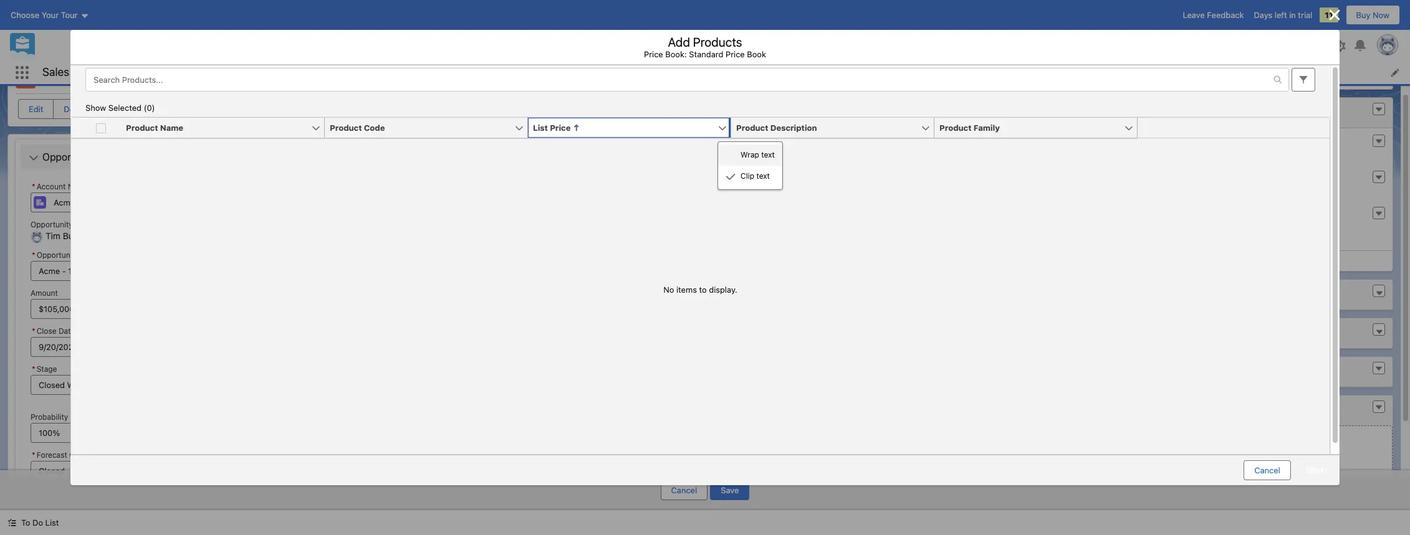 Task type: vqa. For each thing, say whether or not it's contained in the screenshot.
right Metrics
no



Task type: describe. For each thing, give the bounding box(es) containing it.
days left in trial
[[1255, 10, 1313, 20]]

product code element
[[325, 118, 536, 139]]

products
[[693, 35, 743, 49]]

The deal is at 10% because they are at the sales process stage of defining their requirements.  It is not clear whether our solutions are a good fit or not but they are willing to discuss this in detail. text field
[[592, 390, 1022, 422]]

product family element
[[935, 118, 1146, 139]]

product for product description
[[737, 123, 769, 133]]

clone
[[109, 104, 131, 114]]

work!
[[722, 143, 745, 153]]

files (0)
[[1085, 68, 1116, 78]]

opportunity for opportunity information
[[42, 152, 97, 163]]

standard
[[689, 49, 724, 59]]

opportunity owner
[[31, 220, 98, 230]]

1 horizontal spatial group
[[1240, 38, 1266, 53]]

product name element
[[121, 118, 333, 139]]

items for 0
[[78, 141, 97, 150]]

* opportunity name
[[32, 251, 102, 260]]

to do list
[[21, 518, 59, 528]]

name for * opportunity name
[[81, 251, 102, 260]]

buy now
[[1357, 10, 1390, 20]]

1100
[[84, 71, 110, 84]]

product description button
[[732, 118, 921, 138]]

text for wrap text
[[762, 150, 775, 160]]

path options list box
[[392, 66, 1037, 86]]

list price element
[[528, 118, 783, 190]]

recently viewed status
[[71, 141, 97, 150]]

successful
[[811, 143, 854, 153]]

closed
[[775, 143, 802, 153]]

opportunity information
[[42, 152, 151, 163]]

contact roles element
[[1062, 97, 1394, 272]]

reports
[[591, 68, 621, 78]]

list view controls image
[[1301, 130, 1328, 150]]

11
[[1326, 10, 1334, 20]]

book:
[[666, 49, 687, 59]]

quotes
[[652, 68, 679, 78]]

buy now button
[[1346, 5, 1401, 25]]

reports list item
[[584, 61, 644, 84]]

text default image inside to do list button
[[7, 519, 16, 528]]

stage history image
[[1187, 68, 1195, 77]]

tasks link
[[752, 61, 788, 84]]

clip text
[[741, 172, 770, 181]]

search... button
[[561, 36, 811, 56]]

stage history (9)
[[1202, 68, 1266, 78]]

leads link
[[122, 61, 159, 84]]

information
[[99, 152, 151, 163]]

guidance
[[698, 120, 739, 131]]

group containing *
[[31, 325, 317, 358]]

product family
[[940, 123, 1001, 133]]

leave feedback
[[1184, 10, 1245, 20]]

date
[[59, 327, 75, 337]]

add products price book: standard price book
[[644, 35, 767, 59]]

guidance for success
[[698, 120, 792, 131]]

Probability (%) text field
[[31, 424, 317, 444]]

forecasts
[[463, 68, 500, 78]]

calendar list item
[[390, 61, 455, 84]]

0 items
[[71, 141, 97, 150]]

leave
[[1184, 10, 1206, 20]]

acme - 1100 widgets (sample)
[[43, 71, 209, 84]]

contacts link
[[242, 61, 291, 84]]

opportunities list item
[[307, 61, 390, 84]]

calendar link
[[390, 61, 439, 84]]

list price button
[[528, 118, 718, 138]]

roles
[[1129, 107, 1153, 118]]

show selected ( 0 )
[[86, 103, 155, 113]]

leanne tomlin (sample)
[[1071, 136, 1168, 147]]

add
[[668, 35, 690, 49]]

leads
[[129, 68, 152, 78]]

1 horizontal spatial cancel
[[1255, 466, 1281, 476]]

accounts
[[183, 68, 218, 78]]

leave feedback link
[[1184, 10, 1245, 20]]

save button
[[711, 481, 750, 501]]

close
[[37, 327, 56, 337]]

cell inside recently viewed|price book entries|list view element
[[71, 118, 121, 139]]

* for * stage
[[32, 365, 35, 375]]

text default image inside 'clip text' link
[[726, 172, 736, 182]]

reports link
[[584, 61, 628, 84]]

text for clip text
[[757, 172, 770, 181]]

product for product name
[[126, 123, 158, 133]]

* forecast category
[[32, 451, 102, 461]]

product description
[[737, 123, 818, 133]]

recently viewed|price book entries|list view element
[[71, 68, 1331, 464]]

contact roles (3)
[[1093, 107, 1168, 118]]

widgets
[[112, 71, 157, 84]]

text default image inside the contact roles element
[[1375, 106, 1384, 114]]

description
[[771, 123, 818, 133]]

opportunities
[[315, 68, 366, 78]]

* stage
[[32, 365, 57, 375]]

days
[[1255, 10, 1273, 20]]

menu inside list price element
[[719, 145, 783, 187]]

you've
[[747, 143, 773, 153]]

files (0) link
[[1085, 68, 1116, 79]]

* account name
[[32, 182, 88, 192]]

opportunities link
[[307, 61, 374, 84]]

key
[[365, 120, 380, 131]]

trial
[[1299, 10, 1313, 20]]

delete button
[[53, 99, 99, 119]]

delete
[[64, 104, 88, 114]]

product for product family
[[940, 123, 972, 133]]

files element
[[1062, 395, 1394, 483]]

no
[[664, 285, 675, 295]]

dashboards link
[[507, 61, 567, 84]]

clip
[[741, 172, 755, 181]]

name inside button
[[160, 123, 183, 133]]

* for * forecast category
[[32, 451, 35, 461]]

great work! you've closed a successful deal.
[[698, 143, 875, 153]]



Task type: locate. For each thing, give the bounding box(es) containing it.
no items to display.
[[664, 285, 738, 295]]

for
[[741, 120, 753, 131]]

stage down close
[[37, 365, 57, 375]]

1 horizontal spatial 0
[[147, 103, 152, 113]]

edit button
[[18, 99, 54, 119]]

list down dashboards link
[[533, 123, 548, 133]]

search...
[[586, 41, 619, 51]]

list item inside details tab panel
[[592, 390, 1022, 422]]

owner
[[75, 220, 98, 230]]

1 horizontal spatial stage
[[1202, 68, 1224, 78]]

1 horizontal spatial items
[[677, 285, 697, 295]]

product
[[126, 123, 158, 133], [330, 123, 362, 133], [737, 123, 769, 133], [940, 123, 972, 133]]

group
[[1240, 38, 1266, 53], [1292, 68, 1316, 92], [31, 325, 317, 358]]

5 * from the top
[[32, 451, 35, 461]]

items for no
[[677, 285, 697, 295]]

-
[[76, 71, 81, 84]]

text default image inside the opportunity information dropdown button
[[29, 154, 39, 164]]

items left "to"
[[677, 285, 697, 295]]

product inside product name button
[[126, 123, 158, 133]]

2 horizontal spatial group
[[1292, 68, 1316, 92]]

0 horizontal spatial group
[[31, 325, 317, 358]]

next
[[1307, 466, 1325, 476]]

probability
[[31, 413, 68, 423]]

contacts list item
[[242, 61, 307, 84]]

files image
[[1070, 68, 1079, 77]]

0
[[147, 103, 152, 113], [71, 141, 76, 150]]

probability (%)
[[31, 413, 83, 423]]

0 horizontal spatial cancel button
[[661, 481, 708, 501]]

1 horizontal spatial (sample)
[[1132, 136, 1168, 147]]

tasks list item
[[752, 61, 805, 84]]

name up the opportunity information dropdown button
[[160, 123, 183, 133]]

group right history (9)
[[1292, 68, 1316, 92]]

text default image
[[1274, 75, 1283, 84], [1375, 106, 1384, 114], [29, 154, 39, 164], [1375, 365, 1384, 374], [7, 519, 16, 528]]

product down (
[[126, 123, 158, 133]]

cancel right files
[[1255, 466, 1281, 476]]

or drop files
[[1205, 462, 1251, 472]]

dashboards
[[515, 68, 560, 78]]

opportunity down recently viewed status
[[42, 152, 97, 163]]

tasks
[[760, 68, 781, 78]]

cancel left save
[[672, 486, 698, 496]]

do
[[32, 518, 43, 528]]

inverse image
[[1328, 7, 1343, 22]]

* down * close date
[[32, 365, 35, 375]]

forecast
[[37, 451, 67, 461]]

cancel button left save
[[661, 481, 708, 501]]

0 vertical spatial stage
[[1202, 68, 1224, 78]]

in
[[1290, 10, 1297, 20]]

1 horizontal spatial price
[[644, 49, 664, 59]]

* for * opportunity name
[[32, 251, 35, 260]]

product inside product family button
[[940, 123, 972, 133]]

details tab panel
[[365, 227, 1037, 536]]

text right clip
[[757, 172, 770, 181]]

Amount text field
[[31, 300, 317, 320]]

group down amount 'text box'
[[31, 325, 317, 358]]

product code button
[[325, 118, 515, 138]]

2 vertical spatial opportunity
[[37, 251, 79, 260]]

opportunity information button
[[23, 147, 324, 167]]

cell
[[71, 118, 121, 139]]

product family button
[[935, 118, 1125, 138]]

4 * from the top
[[32, 365, 35, 375]]

1 vertical spatial stage
[[37, 365, 57, 375]]

home
[[92, 68, 114, 78]]

text default image inside the files element
[[1375, 404, 1384, 412]]

2 horizontal spatial price
[[726, 49, 745, 59]]

price down dashboards list item on the top left
[[550, 123, 571, 133]]

* left close
[[32, 327, 35, 337]]

3 product from the left
[[737, 123, 769, 133]]

accounts link
[[175, 61, 226, 84]]

wrap
[[741, 150, 760, 160]]

0 horizontal spatial cancel
[[672, 486, 698, 496]]

0 horizontal spatial price
[[550, 123, 571, 133]]

1 product from the left
[[126, 123, 158, 133]]

great
[[698, 143, 720, 153]]

product for product code
[[330, 123, 362, 133]]

0 vertical spatial text default image
[[726, 172, 736, 182]]

opportunity inside dropdown button
[[42, 152, 97, 163]]

price up analytics
[[726, 49, 745, 59]]

1 horizontal spatial text default image
[[1375, 404, 1384, 412]]

files
[[1236, 462, 1251, 472]]

product inside 'product description' button
[[737, 123, 769, 133]]

left
[[1275, 10, 1288, 20]]

(sample) inside the contact roles element
[[1132, 136, 1168, 147]]

1 * from the top
[[32, 182, 35, 192]]

1 vertical spatial cancel
[[672, 486, 698, 496]]

analytics
[[710, 68, 745, 78]]

list item
[[592, 390, 1022, 422]]

show
[[86, 103, 106, 113]]

name for * account name
[[68, 182, 88, 192]]

0 vertical spatial (sample)
[[159, 71, 209, 84]]

code
[[364, 123, 385, 133]]

leads list item
[[122, 61, 175, 84]]

to
[[700, 285, 707, 295]]

accounts list item
[[175, 61, 242, 84]]

leanne
[[1071, 136, 1101, 147]]

0 vertical spatial items
[[78, 141, 97, 150]]

price up "quotes"
[[644, 49, 664, 59]]

price
[[644, 49, 664, 59], [726, 49, 745, 59], [550, 123, 571, 133]]

success
[[756, 120, 792, 131]]

group up history (9)
[[1240, 38, 1266, 53]]

name
[[160, 123, 183, 133], [68, 182, 88, 192], [81, 251, 102, 260]]

1 vertical spatial text
[[757, 172, 770, 181]]

product left key at the top left of page
[[330, 123, 362, 133]]

edit
[[29, 104, 43, 114]]

4 product from the left
[[940, 123, 972, 133]]

tab list
[[365, 202, 1037, 227]]

opportunity for opportunity owner
[[31, 220, 73, 230]]

menu containing wrap text
[[719, 145, 783, 187]]

2 * from the top
[[32, 251, 35, 260]]

* left account
[[32, 182, 35, 192]]

stage
[[1202, 68, 1224, 78], [37, 365, 57, 375]]

product description element
[[732, 118, 943, 139]]

or
[[1205, 462, 1214, 472]]

product inside product code button
[[330, 123, 362, 133]]

price inside button
[[550, 123, 571, 133]]

items up opportunity information
[[78, 141, 97, 150]]

3 * from the top
[[32, 327, 35, 337]]

* left forecast
[[32, 451, 35, 461]]

stage right stage history icon
[[1202, 68, 1224, 78]]

cancel button right drop
[[1245, 461, 1292, 481]]

list
[[533, 123, 548, 133], [45, 518, 59, 528]]

0 vertical spatial opportunity
[[42, 152, 97, 163]]

0 horizontal spatial list
[[45, 518, 59, 528]]

1 vertical spatial list
[[45, 518, 59, 528]]

name right account
[[68, 182, 88, 192]]

1 vertical spatial group
[[1292, 68, 1316, 92]]

(3)
[[1155, 107, 1168, 118]]

0 horizontal spatial (sample)
[[159, 71, 209, 84]]

group inside recently viewed|price book entries|list view element
[[1292, 68, 1316, 92]]

1 vertical spatial items
[[677, 285, 697, 295]]

next button
[[1297, 461, 1335, 481]]

product left family
[[940, 123, 972, 133]]

list price
[[533, 123, 571, 133]]

0 horizontal spatial text default image
[[726, 172, 736, 182]]

category
[[69, 451, 102, 461]]

contact
[[1093, 107, 1127, 118]]

2 vertical spatial name
[[81, 251, 102, 260]]

analytics link
[[703, 61, 752, 84]]

family
[[974, 123, 1001, 133]]

1 horizontal spatial cancel button
[[1245, 461, 1292, 481]]

(sample)
[[159, 71, 209, 84], [1132, 136, 1168, 147]]

0 up opportunity information
[[71, 141, 76, 150]]

account
[[37, 182, 66, 192]]

key fields
[[365, 120, 408, 131]]

None text field
[[31, 338, 317, 358]]

selected
[[108, 103, 142, 113]]

0 horizontal spatial items
[[78, 141, 97, 150]]

* for * close date
[[32, 327, 35, 337]]

forecasts link
[[455, 61, 507, 84]]

calendar
[[398, 68, 431, 78]]

product up you've
[[737, 123, 769, 133]]

0 vertical spatial text
[[762, 150, 775, 160]]

2 vertical spatial group
[[31, 325, 317, 358]]

text right wrap
[[762, 150, 775, 160]]

opportunity down opportunity owner at top left
[[37, 251, 79, 260]]

0 horizontal spatial 0
[[71, 141, 76, 150]]

menu
[[719, 145, 783, 187]]

opportunity up the * opportunity name
[[31, 220, 73, 230]]

Search Products... text field
[[86, 69, 1274, 91]]

opportunity image
[[16, 69, 36, 89]]

clip text link
[[719, 166, 783, 187]]

deal.
[[856, 143, 875, 153]]

0 inside recently viewed|price book entries|list view element
[[71, 141, 76, 150]]

(%)
[[70, 413, 83, 423]]

1 vertical spatial opportunity
[[31, 220, 73, 230]]

0 vertical spatial list
[[533, 123, 548, 133]]

0 vertical spatial 0
[[147, 103, 152, 113]]

0 vertical spatial cancel
[[1255, 466, 1281, 476]]

1 vertical spatial (sample)
[[1132, 136, 1168, 147]]

1 vertical spatial text default image
[[1375, 404, 1384, 412]]

1 vertical spatial 0
[[71, 141, 76, 150]]

0 vertical spatial group
[[1240, 38, 1266, 53]]

save
[[721, 486, 739, 496]]

2 product from the left
[[330, 123, 362, 133]]

items
[[78, 141, 97, 150], [677, 285, 697, 295]]

dashboards list item
[[507, 61, 584, 84]]

a
[[804, 143, 809, 153]]

list containing home
[[84, 61, 1411, 84]]

name down owner
[[81, 251, 102, 260]]

1 vertical spatial name
[[68, 182, 88, 192]]

wrap text
[[741, 150, 775, 160]]

1 horizontal spatial list
[[533, 123, 548, 133]]

cancel
[[1255, 466, 1281, 476], [672, 486, 698, 496]]

list
[[84, 61, 1411, 84]]

0 up 'product name'
[[147, 103, 152, 113]]

quotes list item
[[644, 61, 703, 84]]

home link
[[84, 61, 122, 84]]

product name button
[[121, 118, 311, 138]]

0 horizontal spatial stage
[[37, 365, 57, 375]]

* up amount
[[32, 251, 35, 260]]

sales
[[42, 66, 69, 79]]

None text field
[[31, 262, 317, 282]]

* for * account name
[[32, 182, 35, 192]]

clone button
[[98, 99, 141, 119]]

(
[[144, 103, 147, 113]]

now
[[1374, 10, 1390, 20]]

list right do in the left bottom of the page
[[45, 518, 59, 528]]

acme
[[43, 71, 74, 84]]

0 vertical spatial name
[[160, 123, 183, 133]]

leanne tomlin (sample) link
[[1071, 136, 1168, 147]]

text default image
[[726, 172, 736, 182], [1375, 404, 1384, 412]]



